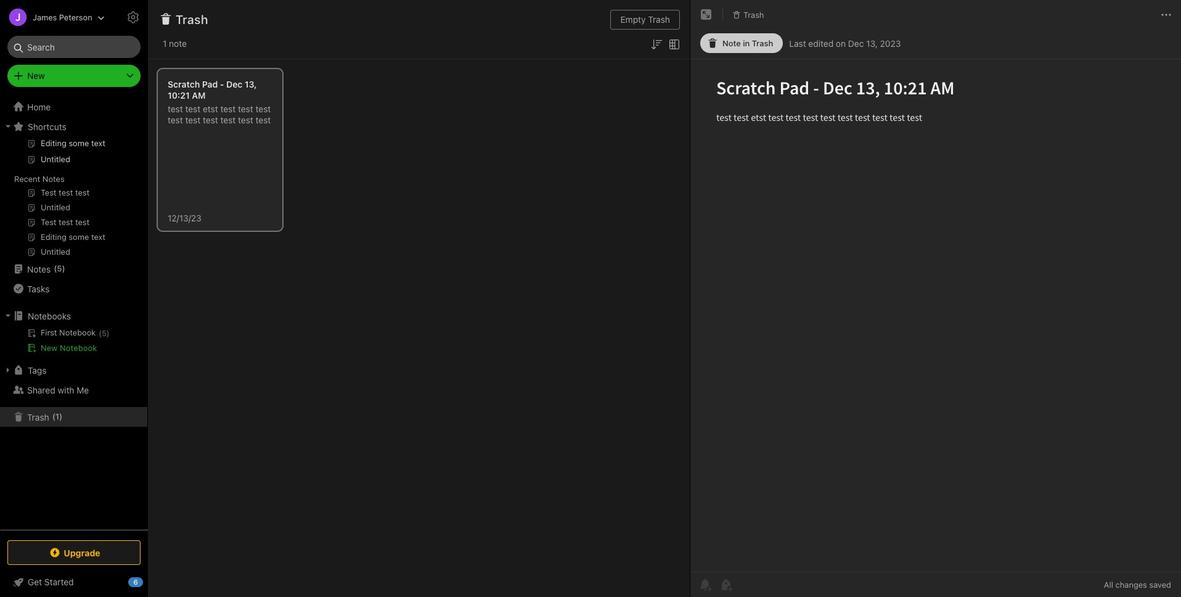 Task type: locate. For each thing, give the bounding box(es) containing it.
13, for scratch pad - dec 13, 10:21 am test test etst test test test test test test test test test
[[245, 79, 257, 89]]

) up new notebook button
[[107, 329, 110, 338]]

dec right -
[[226, 79, 243, 89]]

expand notebooks image
[[3, 311, 13, 321]]

expand tags image
[[3, 365, 13, 375]]

notebook
[[60, 343, 97, 353]]

trash down shared
[[27, 412, 49, 422]]

last
[[790, 38, 807, 48]]

trash
[[744, 10, 765, 19], [176, 12, 208, 27], [648, 14, 670, 25], [752, 38, 774, 48], [27, 412, 49, 422]]

0 vertical spatial notes
[[42, 174, 65, 184]]

( 5 )
[[99, 329, 110, 338]]

)
[[62, 264, 65, 273], [107, 329, 110, 338], [59, 412, 62, 421]]

13,
[[867, 38, 878, 48], [245, 79, 257, 89]]

am
[[192, 90, 206, 101]]

new up home
[[27, 70, 45, 81]]

james
[[33, 12, 57, 22]]

0 horizontal spatial 5
[[57, 264, 62, 273]]

1 horizontal spatial 13,
[[867, 38, 878, 48]]

(
[[54, 264, 57, 273], [99, 329, 102, 338], [52, 412, 55, 421]]

trash up sort options field
[[648, 14, 670, 25]]

1
[[163, 38, 167, 49], [55, 412, 59, 421]]

dec right on
[[849, 38, 864, 48]]

dec inside note window element
[[849, 38, 864, 48]]

shared with me
[[27, 385, 89, 395]]

None search field
[[16, 36, 132, 58]]

new inside button
[[41, 343, 58, 353]]

5 inside new notebook group
[[102, 329, 107, 338]]

notes ( 5 )
[[27, 264, 65, 274]]

10:21
[[168, 90, 190, 101]]

1 vertical spatial notes
[[27, 264, 51, 274]]

1 note
[[163, 38, 187, 49]]

shortcuts button
[[0, 117, 147, 136]]

1 vertical spatial (
[[99, 329, 102, 338]]

dec inside scratch pad - dec 13, 10:21 am test test etst test test test test test test test test test
[[226, 79, 243, 89]]

13, inside scratch pad - dec 13, 10:21 am test test etst test test test test test test test test test
[[245, 79, 257, 89]]

5 up tasks button
[[57, 264, 62, 273]]

empty trash button
[[611, 10, 680, 30]]

add a reminder image
[[698, 577, 713, 592]]

1 horizontal spatial dec
[[849, 38, 864, 48]]

13, left 2023
[[867, 38, 878, 48]]

View options field
[[664, 36, 682, 52]]

1 vertical spatial 1
[[55, 412, 59, 421]]

13, for last edited on dec 13, 2023
[[867, 38, 878, 48]]

) inside notes ( 5 )
[[62, 264, 65, 273]]

0 vertical spatial 13,
[[867, 38, 878, 48]]

trash button
[[728, 6, 769, 23]]

more actions image
[[1160, 7, 1174, 22]]

( for trash
[[52, 412, 55, 421]]

0 vertical spatial dec
[[849, 38, 864, 48]]

tree
[[0, 97, 148, 529]]

) up tasks button
[[62, 264, 65, 273]]

0 vertical spatial 1
[[163, 38, 167, 49]]

new
[[27, 70, 45, 81], [41, 343, 58, 353]]

1 horizontal spatial 5
[[102, 329, 107, 338]]

5 up new notebook button
[[102, 329, 107, 338]]

notes up tasks
[[27, 264, 51, 274]]

( down shared with me
[[52, 412, 55, 421]]

notebooks link
[[0, 306, 147, 326]]

trash inside "button"
[[648, 14, 670, 25]]

notes right recent
[[42, 174, 65, 184]]

dec for -
[[226, 79, 243, 89]]

notebooks
[[28, 311, 71, 321]]

) inside trash ( 1 )
[[59, 412, 62, 421]]

6
[[133, 578, 138, 586]]

0 vertical spatial 5
[[57, 264, 62, 273]]

upgrade button
[[7, 540, 141, 565]]

( up new notebook button
[[99, 329, 102, 338]]

( up tasks button
[[54, 264, 57, 273]]

) down shared with me
[[59, 412, 62, 421]]

0 vertical spatial (
[[54, 264, 57, 273]]

new up tags
[[41, 343, 58, 353]]

shortcuts
[[28, 121, 67, 132]]

5
[[57, 264, 62, 273], [102, 329, 107, 338]]

( inside trash ( 1 )
[[52, 412, 55, 421]]

1 vertical spatial dec
[[226, 79, 243, 89]]

dec for on
[[849, 38, 864, 48]]

1 vertical spatial new
[[41, 343, 58, 353]]

0 vertical spatial new
[[27, 70, 45, 81]]

0 horizontal spatial 1
[[55, 412, 59, 421]]

all changes saved
[[1105, 580, 1172, 590]]

Search text field
[[16, 36, 132, 58]]

0 horizontal spatial 13,
[[245, 79, 257, 89]]

13, inside note window element
[[867, 38, 878, 48]]

1 vertical spatial 13,
[[245, 79, 257, 89]]

trash up the note in trash
[[744, 10, 765, 19]]

2 vertical spatial (
[[52, 412, 55, 421]]

) for trash
[[59, 412, 62, 421]]

test
[[168, 104, 183, 114], [185, 104, 201, 114], [221, 104, 236, 114], [238, 104, 253, 114], [256, 104, 271, 114], [168, 115, 183, 125], [185, 115, 201, 125], [203, 115, 218, 125], [221, 115, 236, 125], [238, 115, 253, 125], [256, 115, 271, 125]]

( inside notes ( 5 )
[[54, 264, 57, 273]]

1 inside trash ( 1 )
[[55, 412, 59, 421]]

scratch pad - dec 13, 10:21 am test test etst test test test test test test test test test
[[168, 79, 271, 125]]

on
[[836, 38, 846, 48]]

13, right -
[[245, 79, 257, 89]]

( inside new notebook group
[[99, 329, 102, 338]]

trash inside button
[[744, 10, 765, 19]]

Account field
[[0, 5, 105, 30]]

new inside "popup button"
[[27, 70, 45, 81]]

1 vertical spatial )
[[107, 329, 110, 338]]

) for notes
[[62, 264, 65, 273]]

1 left the note
[[163, 38, 167, 49]]

home link
[[0, 97, 148, 117]]

2 vertical spatial )
[[59, 412, 62, 421]]

click to collapse image
[[143, 574, 153, 589]]

1 vertical spatial 5
[[102, 329, 107, 338]]

dec
[[849, 38, 864, 48], [226, 79, 243, 89]]

1 down shared with me
[[55, 412, 59, 421]]

recent notes
[[14, 174, 65, 184]]

0 horizontal spatial dec
[[226, 79, 243, 89]]

0 vertical spatial )
[[62, 264, 65, 273]]

pad
[[202, 79, 218, 89]]

all
[[1105, 580, 1114, 590]]

tags button
[[0, 360, 147, 380]]

notes
[[42, 174, 65, 184], [27, 264, 51, 274]]



Task type: describe. For each thing, give the bounding box(es) containing it.
in
[[743, 38, 750, 48]]

trash inside trash ( 1 )
[[27, 412, 49, 422]]

notes inside group
[[42, 174, 65, 184]]

Note Editor text field
[[691, 59, 1182, 572]]

new notebook
[[41, 343, 97, 353]]

empty
[[621, 14, 646, 25]]

note window element
[[691, 0, 1182, 597]]

expand note image
[[699, 7, 714, 22]]

-
[[220, 79, 224, 89]]

1 horizontal spatial 1
[[163, 38, 167, 49]]

started
[[44, 577, 74, 587]]

edited
[[809, 38, 834, 48]]

scratch
[[168, 79, 200, 89]]

new notebook group
[[0, 326, 147, 360]]

More actions field
[[1160, 5, 1174, 25]]

note
[[723, 38, 741, 48]]

tasks button
[[0, 279, 147, 299]]

etst
[[203, 104, 218, 114]]

Help and Learning task checklist field
[[0, 572, 148, 592]]

( for notes
[[54, 264, 57, 273]]

note in trash
[[723, 38, 774, 48]]

empty trash
[[621, 14, 670, 25]]

new for new
[[27, 70, 45, 81]]

home
[[27, 101, 51, 112]]

tree containing home
[[0, 97, 148, 529]]

tasks
[[27, 283, 50, 294]]

5 inside notes ( 5 )
[[57, 264, 62, 273]]

get started
[[28, 577, 74, 587]]

add tag image
[[719, 577, 734, 592]]

settings image
[[126, 10, 141, 25]]

shared
[[27, 385, 55, 395]]

peterson
[[59, 12, 92, 22]]

Sort options field
[[650, 36, 664, 52]]

notes inside notes ( 5 )
[[27, 264, 51, 274]]

12/13/23
[[168, 212, 202, 223]]

trash up the note
[[176, 12, 208, 27]]

saved
[[1150, 580, 1172, 590]]

new notebook button
[[0, 340, 147, 355]]

upgrade
[[64, 547, 100, 558]]

me
[[77, 385, 89, 395]]

recent
[[14, 174, 40, 184]]

new for new notebook
[[41, 343, 58, 353]]

new button
[[7, 65, 141, 87]]

2023
[[880, 38, 901, 48]]

trash ( 1 )
[[27, 412, 62, 422]]

james peterson
[[33, 12, 92, 22]]

with
[[58, 385, 74, 395]]

changes
[[1116, 580, 1148, 590]]

recent notes group
[[0, 136, 147, 264]]

shared with me link
[[0, 380, 147, 400]]

trash right in
[[752, 38, 774, 48]]

get
[[28, 577, 42, 587]]

last edited on dec 13, 2023
[[790, 38, 901, 48]]

tags
[[28, 365, 47, 375]]

note
[[169, 38, 187, 49]]

) inside new notebook group
[[107, 329, 110, 338]]



Task type: vqa. For each thing, say whether or not it's contained in the screenshot.
2023
yes



